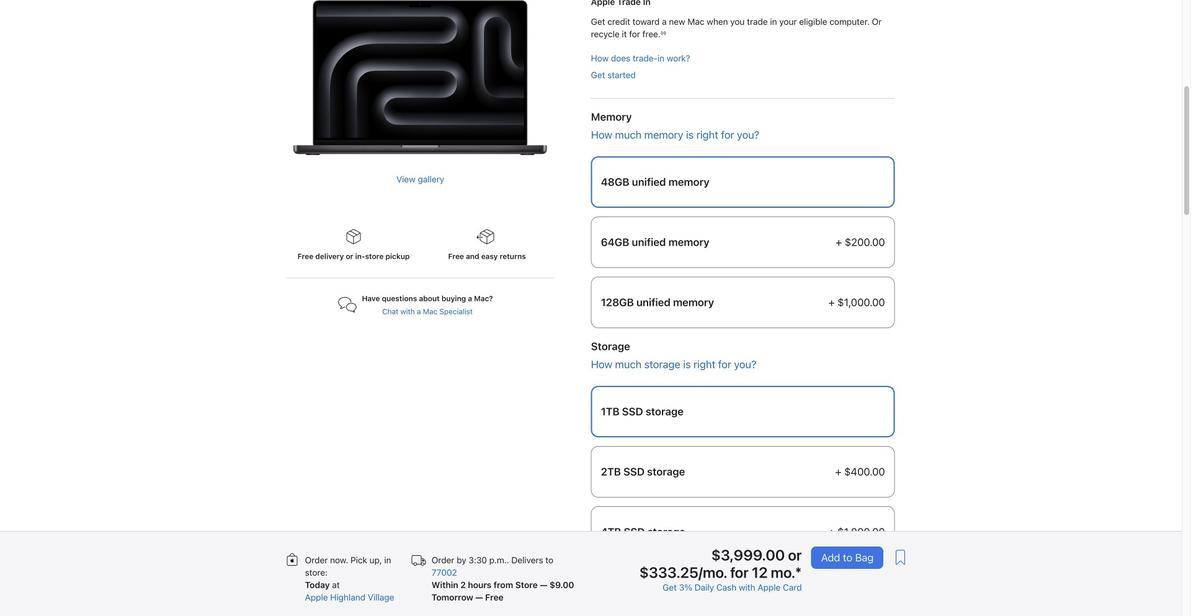 Task type: vqa. For each thing, say whether or not it's contained in the screenshot.
the topmost 'THESE'
no



Task type: describe. For each thing, give the bounding box(es) containing it.
1 horizontal spatial plus text field
[[835, 466, 842, 478]]

add to saved items image
[[890, 547, 912, 568]]

0 horizontal spatial plus text field
[[828, 526, 835, 538]]



Task type: locate. For each thing, give the bounding box(es) containing it.
boxtruck image
[[411, 553, 427, 568]]

1 vertical spatial plus text field
[[828, 526, 835, 538]]

0 vertical spatial plus text field
[[828, 296, 835, 309]]

0 vertical spatial plus text field
[[836, 236, 842, 248]]

plus text field
[[828, 296, 835, 309], [835, 466, 842, 478]]

applestorepickup image
[[284, 553, 300, 568]]

1 horizontal spatial plus text field
[[836, 236, 842, 248]]

1 vertical spatial plus text field
[[835, 466, 842, 478]]

0 horizontal spatial plus text field
[[828, 296, 835, 309]]

16-inch macbook pro, open, display, thin bezel, facetime hd camera, raised feet, rounded corners, space black image
[[287, 0, 548, 155]]

plus text field
[[836, 236, 842, 248], [828, 526, 835, 538]]



